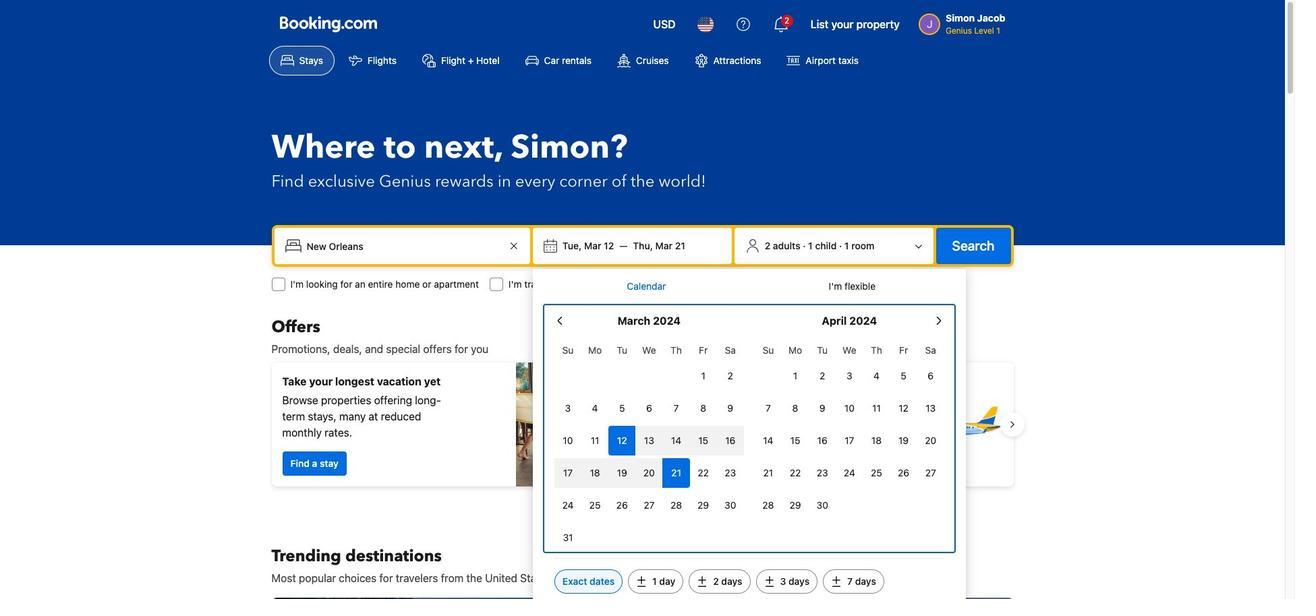 Task type: locate. For each thing, give the bounding box(es) containing it.
20 April 2024 checkbox
[[917, 426, 945, 456]]

cell
[[609, 424, 636, 456], [636, 424, 663, 456], [663, 424, 690, 456], [690, 424, 717, 456], [717, 424, 744, 456], [555, 456, 582, 488], [582, 456, 609, 488], [609, 456, 636, 488], [636, 456, 663, 488], [663, 456, 690, 488]]

fly away to your dream vacation image
[[908, 378, 1003, 472]]

main content
[[261, 317, 1025, 600]]

23 April 2024 checkbox
[[809, 459, 836, 488]]

5 April 2024 checkbox
[[890, 362, 917, 391]]

cell up 25 march 2024 option at the left of page
[[582, 456, 609, 488]]

2 April 2024 checkbox
[[809, 362, 836, 391]]

cell up 23 march 2024 checkbox
[[717, 424, 744, 456]]

10 March 2024 checkbox
[[555, 426, 582, 456]]

3 March 2024 checkbox
[[555, 394, 582, 424]]

9 March 2024 checkbox
[[717, 394, 744, 424]]

16 April 2024 checkbox
[[809, 426, 836, 456]]

29 March 2024 checkbox
[[690, 491, 717, 521]]

31 March 2024 checkbox
[[555, 524, 582, 553]]

cell up 20 march 2024 option
[[636, 424, 663, 456]]

17 April 2024 checkbox
[[836, 426, 863, 456]]

cell up "22 march 2024" checkbox
[[690, 424, 717, 456]]

26 April 2024 checkbox
[[890, 459, 917, 488]]

grid
[[555, 337, 744, 553], [755, 337, 945, 521]]

21 March 2024 checkbox
[[663, 459, 690, 488]]

17 March 2024 checkbox
[[555, 459, 582, 488]]

take your longest vacation yet image
[[516, 363, 637, 487]]

6 March 2024 checkbox
[[636, 394, 663, 424]]

region
[[261, 358, 1025, 493]]

cell up 28 march 2024 checkbox
[[663, 456, 690, 488]]

6 April 2024 checkbox
[[917, 362, 945, 391]]

24 April 2024 checkbox
[[836, 459, 863, 488]]

progress bar
[[635, 498, 651, 503]]

booking.com image
[[280, 16, 377, 32]]

28 March 2024 checkbox
[[663, 491, 690, 521]]

5 March 2024 checkbox
[[609, 394, 636, 424]]

10 April 2024 checkbox
[[836, 394, 863, 424]]

8 March 2024 checkbox
[[690, 394, 717, 424]]

23 March 2024 checkbox
[[717, 459, 744, 488]]

20 March 2024 checkbox
[[636, 459, 663, 488]]

3 April 2024 checkbox
[[836, 362, 863, 391]]

11 March 2024 checkbox
[[582, 426, 609, 456]]

tab list
[[544, 269, 955, 306]]

cell up 27 march 2024 checkbox
[[636, 456, 663, 488]]

1 horizontal spatial grid
[[755, 337, 945, 521]]

1 March 2024 checkbox
[[690, 362, 717, 391]]

22 April 2024 checkbox
[[782, 459, 809, 488]]

4 March 2024 checkbox
[[582, 394, 609, 424]]

0 horizontal spatial grid
[[555, 337, 744, 553]]

26 March 2024 checkbox
[[609, 491, 636, 521]]

12 April 2024 checkbox
[[890, 394, 917, 424]]

12 March 2024 checkbox
[[609, 426, 636, 456]]

cell up 24 march 2024 option
[[555, 456, 582, 488]]

your account menu simon jacob genius level 1 element
[[919, 6, 1011, 37]]

13 March 2024 checkbox
[[636, 426, 663, 456]]

29 April 2024 checkbox
[[782, 491, 809, 521]]

1 April 2024 checkbox
[[782, 362, 809, 391]]

24 March 2024 checkbox
[[555, 491, 582, 521]]

19 March 2024 checkbox
[[609, 459, 636, 488]]



Task type: describe. For each thing, give the bounding box(es) containing it.
25 April 2024 checkbox
[[863, 459, 890, 488]]

2 grid from the left
[[755, 337, 945, 521]]

Where are you going? field
[[301, 234, 506, 258]]

27 March 2024 checkbox
[[636, 491, 663, 521]]

25 March 2024 checkbox
[[582, 491, 609, 521]]

14 April 2024 checkbox
[[755, 426, 782, 456]]

9 April 2024 checkbox
[[809, 394, 836, 424]]

30 April 2024 checkbox
[[809, 491, 836, 521]]

11 April 2024 checkbox
[[863, 394, 890, 424]]

cell up 19 march 2024 option
[[609, 424, 636, 456]]

22 March 2024 checkbox
[[690, 459, 717, 488]]

7 April 2024 checkbox
[[755, 394, 782, 424]]

19 April 2024 checkbox
[[890, 426, 917, 456]]

27 April 2024 checkbox
[[917, 459, 945, 488]]

1 grid from the left
[[555, 337, 744, 553]]

8 April 2024 checkbox
[[782, 394, 809, 424]]

30 March 2024 checkbox
[[717, 491, 744, 521]]

16 March 2024 checkbox
[[717, 426, 744, 456]]

4 April 2024 checkbox
[[863, 362, 890, 391]]

13 April 2024 checkbox
[[917, 394, 945, 424]]

2 March 2024 checkbox
[[717, 362, 744, 391]]

28 April 2024 checkbox
[[755, 491, 782, 521]]

7 March 2024 checkbox
[[663, 394, 690, 424]]

21 April 2024 checkbox
[[755, 459, 782, 488]]

cell up 21 march 2024 checkbox
[[663, 424, 690, 456]]

14 March 2024 checkbox
[[663, 426, 690, 456]]

15 March 2024 checkbox
[[690, 426, 717, 456]]

18 April 2024 checkbox
[[863, 426, 890, 456]]

18 March 2024 checkbox
[[582, 459, 609, 488]]

cell up 26 march 2024 checkbox
[[609, 456, 636, 488]]

15 April 2024 checkbox
[[782, 426, 809, 456]]



Task type: vqa. For each thing, say whether or not it's contained in the screenshot.
Take your longest vacation yet image in the bottom left of the page
yes



